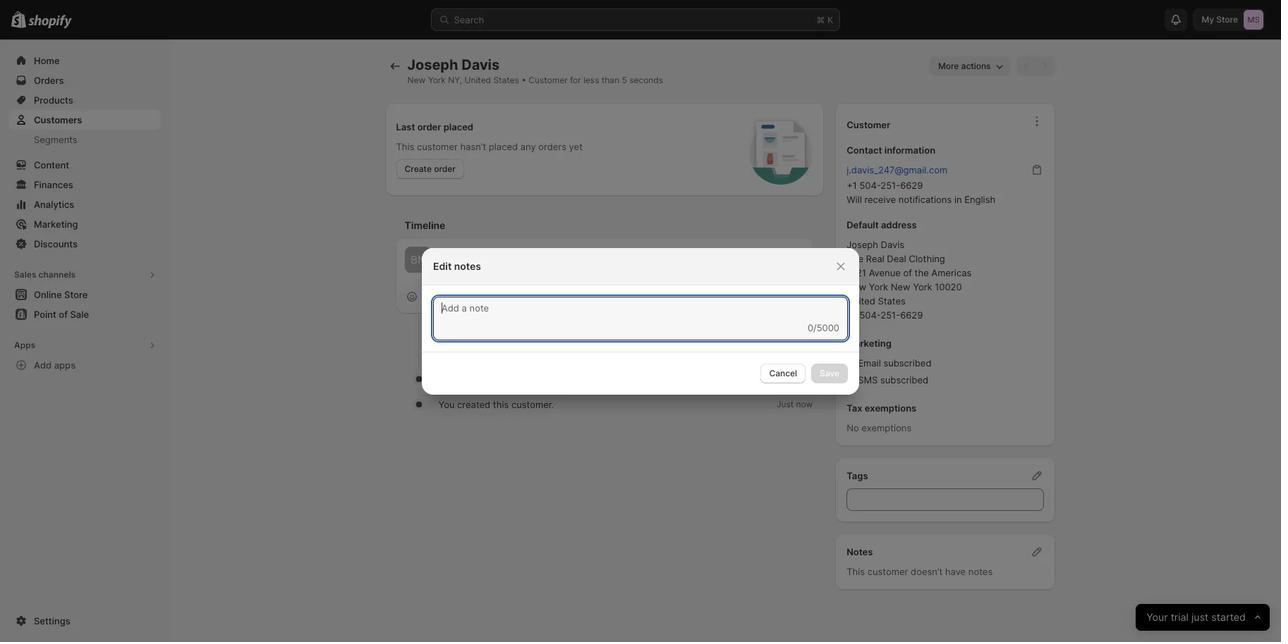 Task type: describe. For each thing, give the bounding box(es) containing it.
marketing
[[847, 338, 892, 349]]

english
[[965, 194, 996, 205]]

no
[[847, 423, 859, 434]]

tags
[[847, 471, 868, 482]]

⌘ k
[[817, 14, 834, 25]]

have
[[946, 567, 966, 578]]

10020
[[935, 282, 962, 293]]

251- inside joseph davis the real deal clothing 1221 avenue of the americas new york new york 10020 united states +1 504-251-6629
[[881, 310, 901, 321]]

timeline
[[405, 219, 446, 231]]

of
[[904, 267, 913, 279]]

k
[[828, 14, 834, 25]]

avenue
[[869, 267, 901, 279]]

email subscribed
[[858, 358, 932, 369]]

than
[[602, 75, 620, 85]]

joseph davis the real deal clothing 1221 avenue of the americas new york new york 10020 united states +1 504-251-6629
[[847, 239, 972, 321]]

home link
[[8, 51, 161, 71]]

other
[[693, 316, 715, 327]]

only you and other staff can see comments
[[639, 316, 813, 327]]

americas
[[932, 267, 972, 279]]

customer.
[[512, 400, 554, 411]]

joseph davis new york ny, united states • customer for less than 5 seconds
[[408, 56, 663, 85]]

edit
[[433, 260, 452, 272]]

see
[[755, 316, 769, 327]]

discounts link
[[8, 234, 161, 254]]

information
[[885, 145, 936, 156]]

1 horizontal spatial customer
[[847, 119, 891, 131]]

davis for joseph davis new york ny, united states • customer for less than 5 seconds
[[462, 56, 500, 73]]

states inside joseph davis the real deal clothing 1221 avenue of the americas new york new york 10020 united states +1 504-251-6629
[[878, 296, 906, 307]]

create order
[[405, 164, 456, 174]]

can
[[738, 316, 752, 327]]

add apps button
[[8, 356, 161, 375]]

exemptions for tax exemptions
[[865, 403, 917, 414]]

tax exemptions
[[847, 403, 917, 414]]

cancel button
[[761, 364, 806, 384]]

new inside joseph davis new york ny, united states • customer for less than 5 seconds
[[408, 75, 426, 85]]

joseph for joseph davis the real deal clothing 1221 avenue of the americas new york new york 10020 united states +1 504-251-6629
[[847, 239, 879, 251]]

this
[[493, 400, 509, 411]]

sales channels
[[14, 270, 76, 280]]

joseph for joseph davis new york ny, united states • customer for less than 5 seconds
[[408, 56, 458, 73]]

create order button
[[396, 160, 464, 179]]

251- inside +1 504-251-6629 will receive notifications in english
[[881, 180, 901, 191]]

+1 inside +1 504-251-6629 will receive notifications in english
[[847, 180, 857, 191]]

the
[[847, 253, 864, 265]]

apps button
[[8, 336, 161, 356]]

sales channels button
[[8, 265, 161, 285]]

2 horizontal spatial new
[[891, 282, 911, 293]]

customer inside joseph davis new york ny, united states • customer for less than 5 seconds
[[529, 75, 568, 85]]

add apps
[[34, 360, 76, 371]]

5
[[622, 75, 627, 85]]

shopify image
[[28, 15, 72, 29]]

subscribed for sms subscribed
[[881, 375, 929, 386]]

less
[[584, 75, 600, 85]]

Leave a comment... text field
[[440, 253, 805, 267]]

discounts
[[34, 239, 78, 250]]

1 now from the top
[[796, 374, 813, 385]]

united inside joseph davis new york ny, united states • customer for less than 5 seconds
[[465, 75, 491, 85]]

this for this customer doesn't have notes
[[847, 567, 865, 578]]

j.davis_247@gmail.com button
[[839, 160, 956, 180]]

segments
[[34, 134, 77, 145]]

tax
[[847, 403, 863, 414]]

yet
[[569, 141, 583, 152]]

address
[[881, 219, 917, 231]]

this for this customer hasn't placed any orders yet
[[396, 141, 415, 152]]

504- inside +1 504-251-6629 will receive notifications in english
[[860, 180, 881, 191]]

today
[[439, 350, 463, 361]]

+1 504-251-6629 will receive notifications in english
[[847, 180, 996, 205]]

apps
[[54, 360, 76, 371]]

order for create
[[434, 164, 456, 174]]

•
[[522, 75, 526, 85]]

6629 inside joseph davis the real deal clothing 1221 avenue of the americas new york new york 10020 united states +1 504-251-6629
[[901, 310, 923, 321]]

default address
[[847, 219, 917, 231]]

Add a note text field
[[433, 297, 848, 321]]

customers link
[[8, 110, 161, 130]]

1221
[[847, 267, 867, 279]]

edit notes dialog
[[0, 248, 1282, 395]]

default
[[847, 219, 879, 231]]

you created this customer.
[[439, 400, 554, 411]]

settings link
[[8, 612, 161, 632]]

order for last
[[418, 121, 441, 133]]

the
[[915, 267, 929, 279]]

add
[[34, 360, 52, 371]]

you
[[659, 316, 674, 327]]

orders
[[539, 141, 567, 152]]

2 now from the top
[[796, 400, 813, 410]]

1 vertical spatial notes
[[969, 567, 993, 578]]

1 horizontal spatial york
[[869, 282, 889, 293]]

exemptions for no exemptions
[[862, 423, 912, 434]]

created
[[457, 400, 491, 411]]

1 horizontal spatial new
[[847, 282, 867, 293]]

1 just from the top
[[777, 374, 794, 385]]

ny,
[[448, 75, 462, 85]]



Task type: vqa. For each thing, say whether or not it's contained in the screenshot.
The United
yes



Task type: locate. For each thing, give the bounding box(es) containing it.
and
[[676, 316, 691, 327]]

0 vertical spatial this
[[396, 141, 415, 152]]

now down cancel button
[[796, 400, 813, 410]]

real
[[866, 253, 885, 265]]

york left ny,
[[428, 75, 446, 85]]

notes inside edit notes dialog
[[454, 260, 481, 272]]

york down the
[[913, 282, 933, 293]]

comments
[[771, 316, 813, 327]]

0 horizontal spatial davis
[[462, 56, 500, 73]]

0 vertical spatial just
[[777, 374, 794, 385]]

customer for hasn't
[[417, 141, 458, 152]]

avatar with initials b n image
[[405, 247, 431, 273]]

order right create
[[434, 164, 456, 174]]

davis up deal
[[881, 239, 905, 251]]

1 vertical spatial just
[[777, 400, 794, 410]]

you
[[439, 400, 455, 411]]

just down the comments
[[777, 374, 794, 385]]

clothing
[[909, 253, 946, 265]]

only
[[639, 316, 657, 327]]

1 vertical spatial now
[[796, 400, 813, 410]]

0 vertical spatial davis
[[462, 56, 500, 73]]

0 vertical spatial order
[[418, 121, 441, 133]]

0 vertical spatial subscribed
[[884, 358, 932, 369]]

0 vertical spatial now
[[796, 374, 813, 385]]

1 horizontal spatial united
[[847, 296, 876, 307]]

davis for joseph davis the real deal clothing 1221 avenue of the americas new york new york 10020 united states +1 504-251-6629
[[881, 239, 905, 251]]

2 6629 from the top
[[901, 310, 923, 321]]

1 vertical spatial 504-
[[860, 310, 881, 321]]

home
[[34, 55, 60, 66]]

0 vertical spatial exemptions
[[865, 403, 917, 414]]

2 just now from the top
[[777, 400, 813, 410]]

2 horizontal spatial york
[[913, 282, 933, 293]]

0 horizontal spatial customer
[[417, 141, 458, 152]]

contact information
[[847, 145, 936, 156]]

just down cancel button
[[777, 400, 794, 410]]

0 horizontal spatial this
[[396, 141, 415, 152]]

united down 1221
[[847, 296, 876, 307]]

1 vertical spatial subscribed
[[881, 375, 929, 386]]

states inside joseph davis new york ny, united states • customer for less than 5 seconds
[[494, 75, 519, 85]]

1 horizontal spatial notes
[[969, 567, 993, 578]]

placed up hasn't
[[444, 121, 474, 133]]

0 vertical spatial customer
[[417, 141, 458, 152]]

0 horizontal spatial states
[[494, 75, 519, 85]]

customer up contact
[[847, 119, 891, 131]]

joseph up the
[[847, 239, 879, 251]]

2 504- from the top
[[860, 310, 881, 321]]

states left '•'
[[494, 75, 519, 85]]

notifications
[[899, 194, 952, 205]]

subscribed
[[884, 358, 932, 369], [881, 375, 929, 386]]

order
[[418, 121, 441, 133], [434, 164, 456, 174]]

+1
[[847, 180, 857, 191], [847, 310, 857, 321]]

last
[[396, 121, 415, 133]]

251- down j.davis_247@gmail.com
[[881, 180, 901, 191]]

1 vertical spatial customer
[[847, 119, 891, 131]]

receive
[[865, 194, 896, 205]]

1 vertical spatial states
[[878, 296, 906, 307]]

customer
[[417, 141, 458, 152], [868, 567, 909, 578]]

email
[[858, 358, 881, 369]]

cancel
[[770, 368, 798, 379]]

subscribed for email subscribed
[[884, 358, 932, 369]]

0 vertical spatial 251-
[[881, 180, 901, 191]]

customer down last order placed on the top of page
[[417, 141, 458, 152]]

exemptions up no exemptions
[[865, 403, 917, 414]]

create
[[405, 164, 432, 174]]

1 horizontal spatial joseph
[[847, 239, 879, 251]]

york inside joseph davis new york ny, united states • customer for less than 5 seconds
[[428, 75, 446, 85]]

1 just now from the top
[[777, 374, 813, 385]]

1 vertical spatial joseph
[[847, 239, 879, 251]]

6629
[[901, 180, 923, 191], [901, 310, 923, 321]]

1 504- from the top
[[860, 180, 881, 191]]

1 251- from the top
[[881, 180, 901, 191]]

search
[[454, 14, 484, 25]]

0 vertical spatial +1
[[847, 180, 857, 191]]

subscribed up sms subscribed
[[884, 358, 932, 369]]

edit notes
[[433, 260, 481, 272]]

just now down cancel button
[[777, 400, 813, 410]]

1 vertical spatial 251-
[[881, 310, 901, 321]]

2 251- from the top
[[881, 310, 901, 321]]

0 vertical spatial joseph
[[408, 56, 458, 73]]

customer
[[529, 75, 568, 85], [847, 119, 891, 131]]

this
[[396, 141, 415, 152], [847, 567, 865, 578]]

customer down notes
[[868, 567, 909, 578]]

notes
[[847, 547, 873, 558]]

1 vertical spatial 6629
[[901, 310, 923, 321]]

new down of
[[891, 282, 911, 293]]

order right the last
[[418, 121, 441, 133]]

0 vertical spatial customer
[[529, 75, 568, 85]]

0 vertical spatial states
[[494, 75, 519, 85]]

6629 down of
[[901, 310, 923, 321]]

united
[[465, 75, 491, 85], [847, 296, 876, 307]]

will
[[847, 194, 862, 205]]

2 +1 from the top
[[847, 310, 857, 321]]

+1 up will at right
[[847, 180, 857, 191]]

504- up marketing at the bottom of the page
[[860, 310, 881, 321]]

customer right '•'
[[529, 75, 568, 85]]

504- inside joseph davis the real deal clothing 1221 avenue of the americas new york new york 10020 united states +1 504-251-6629
[[860, 310, 881, 321]]

this down notes
[[847, 567, 865, 578]]

+1 inside joseph davis the real deal clothing 1221 avenue of the americas new york new york 10020 united states +1 504-251-6629
[[847, 310, 857, 321]]

just now
[[777, 374, 813, 385], [777, 400, 813, 410]]

1 horizontal spatial placed
[[489, 141, 518, 152]]

sales
[[14, 270, 36, 280]]

1 6629 from the top
[[901, 180, 923, 191]]

united inside joseph davis the real deal clothing 1221 avenue of the americas new york new york 10020 united states +1 504-251-6629
[[847, 296, 876, 307]]

0 vertical spatial placed
[[444, 121, 474, 133]]

6629 inside +1 504-251-6629 will receive notifications in english
[[901, 180, 923, 191]]

0 horizontal spatial york
[[428, 75, 446, 85]]

new
[[408, 75, 426, 85], [847, 282, 867, 293], [891, 282, 911, 293]]

hasn't
[[460, 141, 486, 152]]

states
[[494, 75, 519, 85], [878, 296, 906, 307]]

customer for doesn't
[[868, 567, 909, 578]]

new down 1221
[[847, 282, 867, 293]]

1 horizontal spatial davis
[[881, 239, 905, 251]]

6629 up notifications
[[901, 180, 923, 191]]

1 vertical spatial exemptions
[[862, 423, 912, 434]]

now down the comments
[[796, 374, 813, 385]]

for
[[570, 75, 581, 85]]

joseph up ny,
[[408, 56, 458, 73]]

⌘
[[817, 14, 825, 25]]

sms subscribed
[[858, 375, 929, 386]]

0 vertical spatial notes
[[454, 260, 481, 272]]

doesn't
[[911, 567, 943, 578]]

staff
[[717, 316, 735, 327]]

1 horizontal spatial states
[[878, 296, 906, 307]]

channels
[[38, 270, 76, 280]]

504- up receive
[[860, 180, 881, 191]]

1 vertical spatial customer
[[868, 567, 909, 578]]

0 horizontal spatial placed
[[444, 121, 474, 133]]

1 vertical spatial davis
[[881, 239, 905, 251]]

davis
[[462, 56, 500, 73], [881, 239, 905, 251]]

deal
[[887, 253, 907, 265]]

1 vertical spatial united
[[847, 296, 876, 307]]

settings
[[34, 616, 70, 627]]

sms
[[858, 375, 878, 386]]

0 horizontal spatial notes
[[454, 260, 481, 272]]

contact
[[847, 145, 883, 156]]

apps
[[14, 340, 35, 351]]

any
[[521, 141, 536, 152]]

+1 up marketing at the bottom of the page
[[847, 310, 857, 321]]

last order placed
[[396, 121, 474, 133]]

joseph
[[408, 56, 458, 73], [847, 239, 879, 251]]

0 horizontal spatial new
[[408, 75, 426, 85]]

davis up ny,
[[462, 56, 500, 73]]

this customer doesn't have notes
[[847, 567, 993, 578]]

notes right have
[[969, 567, 993, 578]]

this down the last
[[396, 141, 415, 152]]

1 +1 from the top
[[847, 180, 857, 191]]

0 horizontal spatial united
[[465, 75, 491, 85]]

this customer hasn't placed any orders yet
[[396, 141, 583, 152]]

joseph inside joseph davis the real deal clothing 1221 avenue of the americas new york new york 10020 united states +1 504-251-6629
[[847, 239, 879, 251]]

davis inside joseph davis new york ny, united states • customer for less than 5 seconds
[[462, 56, 500, 73]]

in
[[955, 194, 962, 205]]

new left ny,
[[408, 75, 426, 85]]

placed left any
[[489, 141, 518, 152]]

just now down the comments
[[777, 374, 813, 385]]

segments link
[[8, 130, 161, 150]]

0 horizontal spatial customer
[[529, 75, 568, 85]]

2 just from the top
[[777, 400, 794, 410]]

1 horizontal spatial customer
[[868, 567, 909, 578]]

0 vertical spatial just now
[[777, 374, 813, 385]]

subscribed down email subscribed
[[881, 375, 929, 386]]

1 vertical spatial placed
[[489, 141, 518, 152]]

davis inside joseph davis the real deal clothing 1221 avenue of the americas new york new york 10020 united states +1 504-251-6629
[[881, 239, 905, 251]]

states down avenue
[[878, 296, 906, 307]]

no exemptions
[[847, 423, 912, 434]]

0 vertical spatial 504-
[[860, 180, 881, 191]]

0 vertical spatial 6629
[[901, 180, 923, 191]]

just
[[777, 374, 794, 385], [777, 400, 794, 410]]

1 vertical spatial this
[[847, 567, 865, 578]]

1 vertical spatial just now
[[777, 400, 813, 410]]

order inside button
[[434, 164, 456, 174]]

exemptions down tax exemptions
[[862, 423, 912, 434]]

1 horizontal spatial this
[[847, 567, 865, 578]]

0 horizontal spatial joseph
[[408, 56, 458, 73]]

251- up marketing at the bottom of the page
[[881, 310, 901, 321]]

york down avenue
[[869, 282, 889, 293]]

seconds
[[630, 75, 663, 85]]

now
[[796, 374, 813, 385], [796, 400, 813, 410]]

joseph inside joseph davis new york ny, united states • customer for less than 5 seconds
[[408, 56, 458, 73]]

j.davis_247@gmail.com
[[847, 164, 948, 176]]

1 vertical spatial +1
[[847, 310, 857, 321]]

exemptions
[[865, 403, 917, 414], [862, 423, 912, 434]]

united right ny,
[[465, 75, 491, 85]]

0 vertical spatial united
[[465, 75, 491, 85]]

notes right edit
[[454, 260, 481, 272]]

1 vertical spatial order
[[434, 164, 456, 174]]

customers
[[34, 114, 82, 126]]



